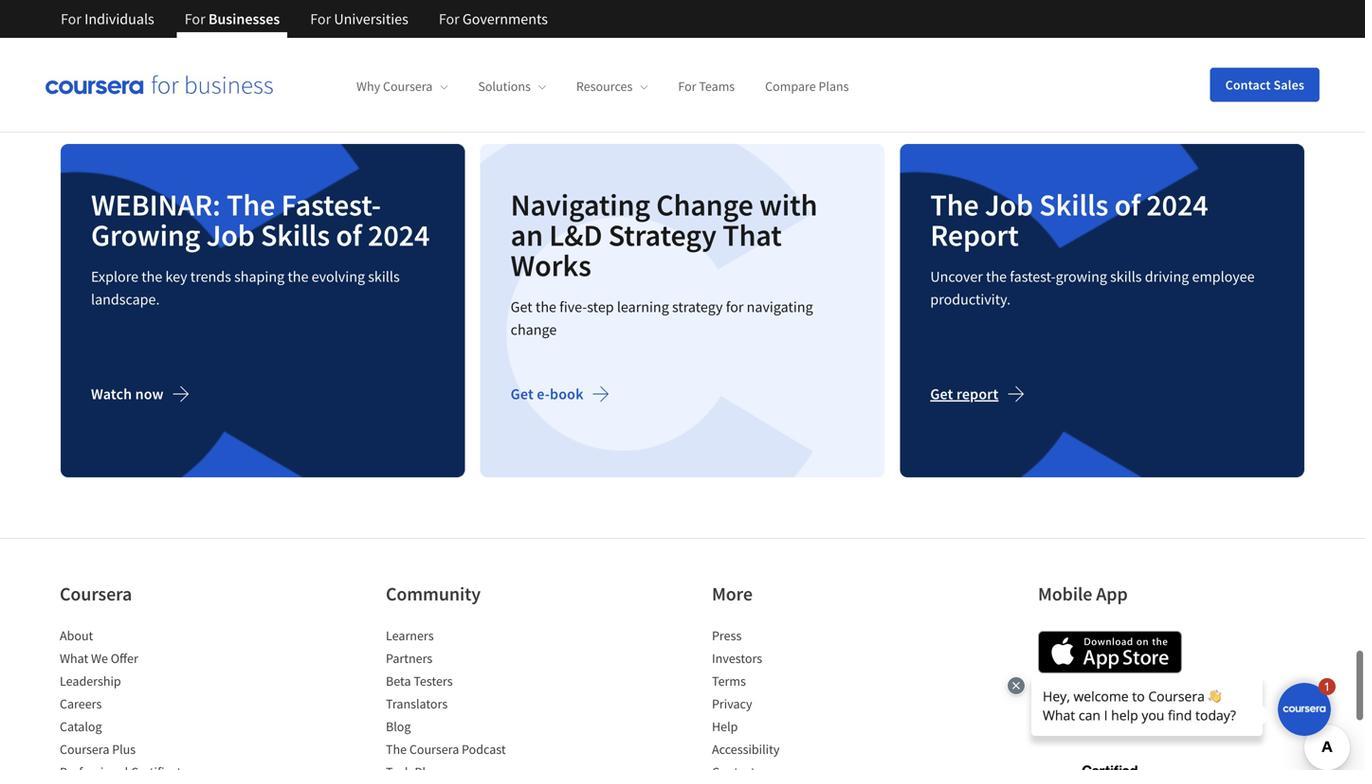 Task type: locate. For each thing, give the bounding box(es) containing it.
skills right evolving
[[368, 268, 400, 287]]

trends
[[190, 268, 231, 287]]

for
[[61, 9, 81, 28], [185, 9, 205, 28], [310, 9, 331, 28], [439, 9, 460, 28], [678, 78, 697, 95]]

the coursera podcast link
[[386, 742, 506, 759]]

mobile
[[1038, 583, 1093, 607]]

0 horizontal spatial list item
[[60, 764, 221, 771]]

learners
[[386, 628, 434, 645]]

the inside get the five-step learning strategy for navigating change
[[536, 298, 557, 317]]

terms link
[[712, 673, 746, 691]]

why
[[357, 78, 380, 95]]

1 skills from the left
[[368, 268, 400, 287]]

0 horizontal spatial job
[[206, 216, 255, 254]]

get report
[[931, 385, 999, 404]]

careers
[[60, 696, 102, 713]]

for left businesses
[[185, 9, 205, 28]]

2 horizontal spatial list item
[[712, 764, 873, 771]]

get report button
[[931, 372, 1041, 417]]

1 horizontal spatial skills
[[1040, 186, 1109, 224]]

job inside webinar: the fastest- growing job skills of 2024
[[206, 216, 255, 254]]

1 horizontal spatial list
[[386, 627, 547, 771]]

get up change
[[511, 298, 533, 317]]

terms
[[712, 673, 746, 691]]

coursera down catalog link at the bottom
[[60, 742, 109, 759]]

solutions
[[478, 78, 531, 95]]

skills inside webinar: the fastest- growing job skills of 2024
[[261, 216, 330, 254]]

the up uncover
[[931, 186, 979, 224]]

list
[[60, 627, 221, 771], [386, 627, 547, 771], [712, 627, 873, 771]]

list containing learners
[[386, 627, 547, 771]]

2024 inside webinar: the fastest- growing job skills of 2024
[[368, 216, 430, 254]]

learning
[[617, 298, 669, 317]]

the inside uncover the fastest-growing skills driving employee productivity.
[[986, 268, 1007, 287]]

coursera inside 'about what we offer leadership careers catalog coursera plus'
[[60, 742, 109, 759]]

productivity.
[[931, 290, 1011, 309]]

2 list item from the left
[[386, 764, 547, 771]]

logo of certified b corporation image
[[1071, 755, 1149, 771]]

blog
[[386, 719, 411, 736]]

solutions link
[[478, 78, 546, 95]]

coursera down "blog"
[[410, 742, 459, 759]]

the up change
[[536, 298, 557, 317]]

skills inside explore the key trends shaping  the evolving skills landscape.
[[368, 268, 400, 287]]

0 horizontal spatial list
[[60, 627, 221, 771]]

explore the key trends shaping  the evolving skills landscape.
[[91, 268, 400, 309]]

list item down accessibility
[[712, 764, 873, 771]]

report
[[931, 216, 1019, 254]]

explore
[[91, 268, 138, 287]]

the down blog link on the left bottom of the page
[[386, 742, 407, 759]]

more
[[712, 583, 753, 607]]

blog link
[[386, 719, 411, 736]]

coursera plus link
[[60, 742, 136, 759]]

for left governments
[[439, 9, 460, 28]]

for left universities
[[310, 9, 331, 28]]

2024
[[1147, 186, 1209, 224], [368, 216, 430, 254]]

for
[[726, 298, 744, 317]]

get the five-step learning strategy for navigating change
[[511, 298, 813, 340]]

watch
[[91, 385, 132, 404]]

skills up shaping
[[261, 216, 330, 254]]

2 horizontal spatial list
[[712, 627, 873, 771]]

job up trends
[[206, 216, 255, 254]]

get left e-
[[511, 385, 534, 404]]

resources
[[576, 78, 633, 95]]

get
[[511, 298, 533, 317], [511, 385, 534, 404], [931, 385, 954, 404]]

2 horizontal spatial the
[[931, 186, 979, 224]]

for universities
[[310, 9, 409, 28]]

podcast
[[462, 742, 506, 759]]

1 horizontal spatial list item
[[386, 764, 547, 771]]

of up evolving
[[336, 216, 362, 254]]

the job skills of 2024 report
[[931, 186, 1209, 254]]

coursera up the about
[[60, 583, 132, 607]]

that
[[723, 216, 782, 254]]

1 horizontal spatial of
[[1115, 186, 1141, 224]]

translators link
[[386, 696, 448, 713]]

change
[[656, 186, 754, 224]]

the
[[227, 186, 275, 224], [931, 186, 979, 224], [386, 742, 407, 759]]

evolving
[[312, 268, 365, 287]]

the up productivity.
[[986, 268, 1007, 287]]

the left 'key'
[[142, 268, 162, 287]]

1 list item from the left
[[60, 764, 221, 771]]

list for more
[[712, 627, 873, 771]]

press investors terms privacy help accessibility
[[712, 628, 780, 759]]

get inside get the five-step learning strategy for navigating change
[[511, 298, 533, 317]]

skills up growing on the top right
[[1040, 186, 1109, 224]]

universities
[[334, 9, 409, 28]]

get e-book button
[[511, 372, 625, 417]]

compare plans link
[[765, 78, 849, 95]]

list containing about
[[60, 627, 221, 771]]

growing
[[1056, 268, 1107, 287]]

what
[[60, 651, 88, 668]]

the up shaping
[[227, 186, 275, 224]]

individuals
[[84, 9, 154, 28]]

skills left driving
[[1110, 268, 1142, 287]]

list item for community
[[386, 764, 547, 771]]

driving
[[1145, 268, 1189, 287]]

1 horizontal spatial 2024
[[1147, 186, 1209, 224]]

of up uncover the fastest-growing skills driving employee productivity.
[[1115, 186, 1141, 224]]

coursera
[[383, 78, 433, 95], [60, 583, 132, 607], [60, 742, 109, 759], [410, 742, 459, 759]]

list item down plus
[[60, 764, 221, 771]]

mobile app
[[1038, 583, 1128, 607]]

businesses
[[208, 9, 280, 28]]

list item down podcast
[[386, 764, 547, 771]]

five-
[[560, 298, 587, 317]]

for left individuals
[[61, 9, 81, 28]]

job
[[985, 186, 1034, 224], [206, 216, 255, 254]]

the for navigating change with an l&d strategy that works
[[536, 298, 557, 317]]

3 list item from the left
[[712, 764, 873, 771]]

press link
[[712, 628, 742, 645]]

1 horizontal spatial the
[[386, 742, 407, 759]]

the
[[142, 268, 162, 287], [288, 268, 309, 287], [986, 268, 1007, 287], [536, 298, 557, 317]]

get left report
[[931, 385, 954, 404]]

privacy
[[712, 696, 752, 713]]

beta
[[386, 673, 411, 691]]

why coursera
[[357, 78, 433, 95]]

get for the job skills of 2024 report
[[931, 385, 954, 404]]

catalog
[[60, 719, 102, 736]]

growing
[[91, 216, 200, 254]]

1 list from the left
[[60, 627, 221, 771]]

investors link
[[712, 651, 763, 668]]

2 list from the left
[[386, 627, 547, 771]]

fastest-
[[1010, 268, 1056, 287]]

for left the 'teams'
[[678, 78, 697, 95]]

about
[[60, 628, 93, 645]]

job up fastest-
[[985, 186, 1034, 224]]

investors
[[712, 651, 763, 668]]

privacy link
[[712, 696, 752, 713]]

0 horizontal spatial 2024
[[368, 216, 430, 254]]

help link
[[712, 719, 738, 736]]

0 horizontal spatial skills
[[261, 216, 330, 254]]

list containing press
[[712, 627, 873, 771]]

list item
[[60, 764, 221, 771], [386, 764, 547, 771], [712, 764, 873, 771]]

0 horizontal spatial of
[[336, 216, 362, 254]]

3 list from the left
[[712, 627, 873, 771]]

get e-book
[[511, 385, 584, 404]]

0 horizontal spatial the
[[227, 186, 275, 224]]

learners link
[[386, 628, 434, 645]]

job inside the job skills of 2024 report
[[985, 186, 1034, 224]]

the inside the job skills of 2024 report
[[931, 186, 979, 224]]

1 horizontal spatial skills
[[1110, 268, 1142, 287]]

uncover
[[931, 268, 983, 287]]

1 horizontal spatial job
[[985, 186, 1034, 224]]

0 horizontal spatial skills
[[368, 268, 400, 287]]

2 skills from the left
[[1110, 268, 1142, 287]]



Task type: describe. For each thing, give the bounding box(es) containing it.
uncover the fastest-growing skills driving employee productivity.
[[931, 268, 1255, 309]]

contact sales
[[1226, 76, 1305, 93]]

for individuals
[[61, 9, 154, 28]]

landscape.
[[91, 290, 160, 309]]

accessibility link
[[712, 742, 780, 759]]

for teams link
[[678, 78, 735, 95]]

strategy
[[672, 298, 723, 317]]

about what we offer leadership careers catalog coursera plus
[[60, 628, 138, 759]]

list for community
[[386, 627, 547, 771]]

resources link
[[576, 78, 648, 95]]

navigating
[[747, 298, 813, 317]]

for teams
[[678, 78, 735, 95]]

accessibility
[[712, 742, 780, 759]]

help
[[712, 719, 738, 736]]

with
[[760, 186, 818, 224]]

teams
[[699, 78, 735, 95]]

the for the job skills of 2024 report
[[986, 268, 1007, 287]]

governments
[[463, 9, 548, 28]]

coursera right why
[[383, 78, 433, 95]]

leadership
[[60, 673, 121, 691]]

report
[[957, 385, 999, 404]]

2024 inside the job skills of 2024 report
[[1147, 186, 1209, 224]]

of inside the job skills of 2024 report
[[1115, 186, 1141, 224]]

watch now button
[[91, 372, 205, 417]]

for businesses
[[185, 9, 280, 28]]

sales
[[1274, 76, 1305, 93]]

an
[[511, 216, 543, 254]]

learners partners beta testers translators blog the coursera podcast
[[386, 628, 506, 759]]

coursera inside learners partners beta testers translators blog the coursera podcast
[[410, 742, 459, 759]]

list item for more
[[712, 764, 873, 771]]

webinar: the fastest- growing job skills of 2024
[[91, 186, 430, 254]]

strategy
[[609, 216, 717, 254]]

partners link
[[386, 651, 433, 668]]

e-
[[537, 385, 550, 404]]

why coursera link
[[357, 78, 448, 95]]

for for governments
[[439, 9, 460, 28]]

about link
[[60, 628, 93, 645]]

careers link
[[60, 696, 102, 713]]

navigating
[[511, 186, 650, 224]]

testers
[[414, 673, 453, 691]]

get it on google play image
[[1038, 689, 1182, 731]]

the inside learners partners beta testers translators blog the coursera podcast
[[386, 742, 407, 759]]

banner navigation
[[46, 0, 563, 38]]

for for universities
[[310, 9, 331, 28]]

skills inside the job skills of 2024 report
[[1040, 186, 1109, 224]]

community
[[386, 583, 481, 607]]

works
[[511, 247, 591, 285]]

for for individuals
[[61, 9, 81, 28]]

the inside webinar: the fastest- growing job skills of 2024
[[227, 186, 275, 224]]

shaping
[[234, 268, 285, 287]]

l&d
[[549, 216, 603, 254]]

plus
[[112, 742, 136, 759]]

for governments
[[439, 9, 548, 28]]

translators
[[386, 696, 448, 713]]

contact
[[1226, 76, 1271, 93]]

employee
[[1192, 268, 1255, 287]]

of inside webinar: the fastest- growing job skills of 2024
[[336, 216, 362, 254]]

list item for coursera
[[60, 764, 221, 771]]

what we offer link
[[60, 651, 138, 668]]

webinar:
[[91, 186, 221, 224]]

now
[[135, 385, 164, 404]]

get for navigating change with an l&d strategy that works
[[511, 385, 534, 404]]

step
[[587, 298, 614, 317]]

coursera for business image
[[46, 75, 273, 95]]

the for webinar: the fastest- growing job skills of 2024
[[142, 268, 162, 287]]

book
[[550, 385, 584, 404]]

skills inside uncover the fastest-growing skills driving employee productivity.
[[1110, 268, 1142, 287]]

for for businesses
[[185, 9, 205, 28]]

app
[[1096, 583, 1128, 607]]

fastest-
[[281, 186, 381, 224]]

press
[[712, 628, 742, 645]]

watch now
[[91, 385, 164, 404]]

plans
[[819, 78, 849, 95]]

key
[[165, 268, 187, 287]]

list for coursera
[[60, 627, 221, 771]]

leadership link
[[60, 673, 121, 691]]

offer
[[111, 651, 138, 668]]

navigating change with an l&d strategy that works
[[511, 186, 818, 285]]

compare
[[765, 78, 816, 95]]

change
[[511, 321, 557, 340]]

download on the app store image
[[1038, 632, 1182, 674]]

compare plans
[[765, 78, 849, 95]]

catalog link
[[60, 719, 102, 736]]

the right shaping
[[288, 268, 309, 287]]



Task type: vqa. For each thing, say whether or not it's contained in the screenshot.


